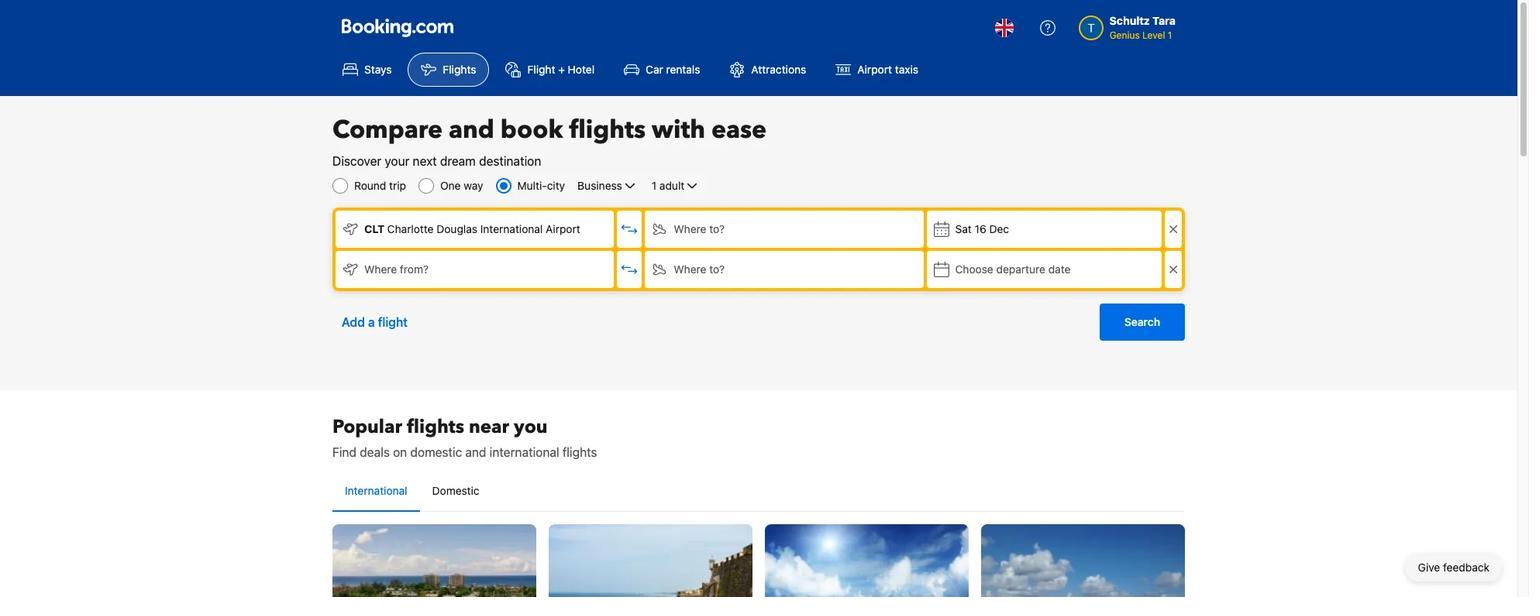 Task type: vqa. For each thing, say whether or not it's contained in the screenshot.
the rightmost Amenities
no



Task type: locate. For each thing, give the bounding box(es) containing it.
destination
[[479, 154, 541, 168]]

search
[[1125, 315, 1160, 329]]

airport down city
[[546, 222, 580, 236]]

international down 'multi-'
[[480, 222, 543, 236]]

and inside compare and book flights with ease discover your next dream destination
[[449, 113, 494, 147]]

domestic
[[410, 446, 462, 460]]

flight
[[378, 315, 408, 329]]

sat 16 dec button
[[927, 211, 1162, 248]]

hotel
[[568, 63, 595, 76]]

choose departure date
[[955, 263, 1071, 276]]

to? inside popup button
[[709, 222, 725, 236]]

and
[[449, 113, 494, 147], [465, 446, 486, 460]]

search button
[[1100, 304, 1185, 341]]

where to? for choose departure date
[[674, 263, 725, 276]]

domestic
[[432, 484, 479, 498]]

where for sat 16 dec
[[674, 222, 706, 236]]

international
[[480, 222, 543, 236], [345, 484, 407, 498]]

dec
[[989, 222, 1009, 236]]

where to? inside where to? dropdown button
[[674, 263, 725, 276]]

airport
[[857, 63, 892, 76], [546, 222, 580, 236]]

1 vertical spatial where to?
[[674, 263, 725, 276]]

add a flight
[[342, 315, 408, 329]]

1 vertical spatial to?
[[709, 263, 725, 276]]

tab list
[[333, 471, 1185, 513]]

deals
[[360, 446, 390, 460]]

trip
[[389, 179, 406, 192]]

and down near
[[465, 446, 486, 460]]

tara
[[1153, 14, 1176, 27]]

flights up domestic in the bottom of the page
[[407, 415, 464, 440]]

0 vertical spatial flights
[[569, 113, 646, 147]]

0 vertical spatial and
[[449, 113, 494, 147]]

0 vertical spatial 1
[[1168, 29, 1172, 41]]

2 to? from the top
[[709, 263, 725, 276]]

you
[[514, 415, 548, 440]]

0 vertical spatial airport
[[857, 63, 892, 76]]

international
[[490, 446, 559, 460]]

0 vertical spatial where to?
[[674, 222, 725, 236]]

to?
[[709, 222, 725, 236], [709, 263, 725, 276]]

2 where to? from the top
[[674, 263, 725, 276]]

where inside dropdown button
[[674, 263, 706, 276]]

1 horizontal spatial 1
[[1168, 29, 1172, 41]]

ease
[[712, 113, 767, 147]]

1 adult button
[[650, 177, 702, 195]]

flights up business
[[569, 113, 646, 147]]

16
[[975, 222, 986, 236]]

give
[[1418, 561, 1440, 574]]

give feedback
[[1418, 561, 1490, 574]]

0 horizontal spatial international
[[345, 484, 407, 498]]

1 where to? from the top
[[674, 222, 725, 236]]

where to? inside where to? popup button
[[674, 222, 725, 236]]

car
[[646, 63, 663, 76]]

where to? for sat 16 dec
[[674, 222, 725, 236]]

0 horizontal spatial 1
[[652, 179, 657, 192]]

1 horizontal spatial international
[[480, 222, 543, 236]]

domestic button
[[420, 471, 492, 512]]

dream
[[440, 154, 476, 168]]

to? inside dropdown button
[[709, 263, 725, 276]]

add a flight button
[[333, 304, 417, 341]]

to? for sat 16 dec
[[709, 222, 725, 236]]

car rentals
[[646, 63, 700, 76]]

1 adult
[[652, 179, 685, 192]]

0 horizontal spatial airport
[[546, 222, 580, 236]]

multi-
[[517, 179, 547, 192]]

flights right the international
[[563, 446, 597, 460]]

clt
[[364, 222, 385, 236]]

booking.com logo image
[[342, 18, 453, 37], [342, 18, 453, 37]]

flights
[[569, 113, 646, 147], [407, 415, 464, 440], [563, 446, 597, 460]]

1
[[1168, 29, 1172, 41], [652, 179, 657, 192]]

0 vertical spatial to?
[[709, 222, 725, 236]]

with
[[652, 113, 705, 147]]

one way
[[440, 179, 483, 192]]

1 inside dropdown button
[[652, 179, 657, 192]]

1 horizontal spatial airport
[[857, 63, 892, 76]]

and up dream
[[449, 113, 494, 147]]

1 to? from the top
[[709, 222, 725, 236]]

1 down tara
[[1168, 29, 1172, 41]]

airport taxis
[[857, 63, 918, 76]]

where to? button
[[645, 251, 924, 288]]

1 left adult
[[652, 179, 657, 192]]

airport left taxis
[[857, 63, 892, 76]]

where
[[674, 222, 706, 236], [364, 263, 397, 276], [674, 263, 706, 276]]

1 vertical spatial 1
[[652, 179, 657, 192]]

one
[[440, 179, 461, 192]]

flights inside compare and book flights with ease discover your next dream destination
[[569, 113, 646, 147]]

compare
[[333, 113, 443, 147]]

airport taxis link
[[823, 53, 932, 87]]

from?
[[400, 263, 429, 276]]

sat
[[955, 222, 972, 236]]

where to?
[[674, 222, 725, 236], [674, 263, 725, 276]]

taxis
[[895, 63, 918, 76]]

1 vertical spatial international
[[345, 484, 407, 498]]

popular
[[333, 415, 402, 440]]

choose
[[955, 263, 993, 276]]

1 vertical spatial and
[[465, 446, 486, 460]]

near
[[469, 415, 509, 440]]

genius
[[1110, 29, 1140, 41]]

international down deals
[[345, 484, 407, 498]]



Task type: describe. For each thing, give the bounding box(es) containing it.
where from? button
[[336, 251, 614, 288]]

charlotte
[[387, 222, 434, 236]]

round
[[354, 179, 386, 192]]

where to? button
[[645, 211, 924, 248]]

1 vertical spatial airport
[[546, 222, 580, 236]]

international inside button
[[345, 484, 407, 498]]

your
[[385, 154, 409, 168]]

stays
[[364, 63, 392, 76]]

rentals
[[666, 63, 700, 76]]

tab list containing international
[[333, 471, 1185, 513]]

attractions
[[751, 63, 806, 76]]

on
[[393, 446, 407, 460]]

city
[[547, 179, 565, 192]]

schultz tara genius level 1
[[1110, 14, 1176, 41]]

round trip
[[354, 179, 406, 192]]

flight + hotel link
[[493, 53, 608, 87]]

book
[[501, 113, 563, 147]]

schultz
[[1110, 14, 1150, 27]]

flights link
[[408, 53, 489, 87]]

add
[[342, 315, 365, 329]]

flight + hotel
[[527, 63, 595, 76]]

business
[[578, 179, 622, 192]]

choose departure date button
[[927, 251, 1162, 288]]

douglas
[[437, 222, 477, 236]]

departure
[[996, 263, 1046, 276]]

find
[[333, 446, 357, 460]]

multi-city
[[517, 179, 565, 192]]

0 vertical spatial international
[[480, 222, 543, 236]]

1 inside schultz tara genius level 1
[[1168, 29, 1172, 41]]

flights
[[443, 63, 476, 76]]

a
[[368, 315, 375, 329]]

popular flights near you find deals on domestic and international flights
[[333, 415, 597, 460]]

discover
[[333, 154, 381, 168]]

way
[[464, 179, 483, 192]]

clt charlotte douglas international airport
[[364, 222, 580, 236]]

1 vertical spatial flights
[[407, 415, 464, 440]]

next
[[413, 154, 437, 168]]

compare and book flights with ease discover your next dream destination
[[333, 113, 767, 168]]

where from?
[[364, 263, 429, 276]]

2 vertical spatial flights
[[563, 446, 597, 460]]

international button
[[333, 471, 420, 512]]

date
[[1048, 263, 1071, 276]]

car rentals link
[[611, 53, 713, 87]]

stays link
[[329, 53, 405, 87]]

to? for choose departure date
[[709, 263, 725, 276]]

give feedback button
[[1406, 554, 1502, 582]]

+
[[558, 63, 565, 76]]

feedback
[[1443, 561, 1490, 574]]

and inside popular flights near you find deals on domestic and international flights
[[465, 446, 486, 460]]

sat 16 dec
[[955, 222, 1009, 236]]

flight
[[527, 63, 555, 76]]

where for choose departure date
[[674, 263, 706, 276]]

attractions link
[[716, 53, 819, 87]]

level
[[1142, 29, 1165, 41]]

adult
[[660, 179, 685, 192]]



